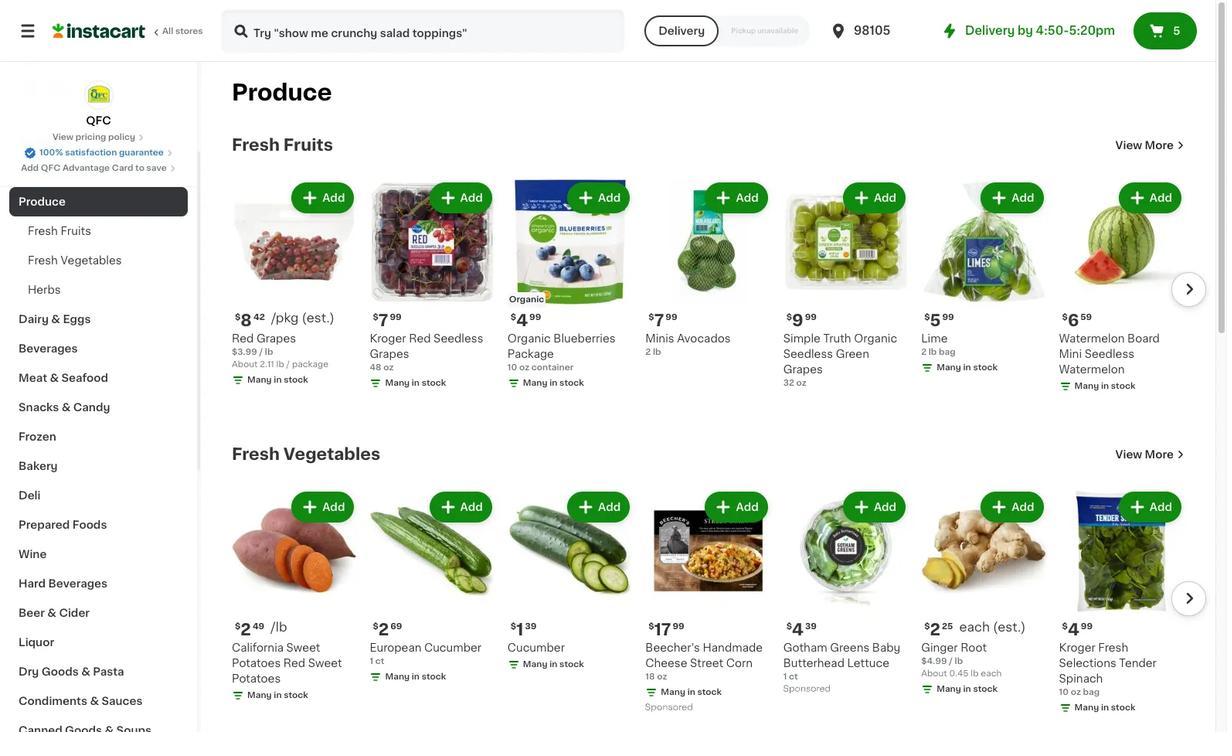 Task type: locate. For each thing, give the bounding box(es) containing it.
kroger inside 'kroger fresh selections tender spinach 10 oz bag'
[[1060, 643, 1096, 654]]

1 vertical spatial sweet
[[308, 658, 342, 669]]

4 up selections
[[1069, 622, 1080, 638]]

0 vertical spatial sweet
[[287, 643, 321, 654]]

hard beverages link
[[9, 569, 188, 598]]

1 horizontal spatial produce
[[232, 81, 332, 104]]

2 vertical spatial grapes
[[784, 365, 823, 375]]

7 for minis avocados
[[655, 313, 664, 329]]

99 for beecher's handmade cheese street corn
[[673, 623, 685, 631]]

0 horizontal spatial 7
[[379, 313, 389, 329]]

add button for watermelon board mini seedless watermelon
[[1121, 184, 1181, 212]]

99 up kroger red seedless grapes 48 oz
[[390, 313, 402, 322]]

4 up the package
[[517, 313, 528, 329]]

1 horizontal spatial kroger
[[1060, 643, 1096, 654]]

container
[[532, 364, 574, 372]]

about for 8
[[232, 361, 258, 369]]

1 horizontal spatial 10
[[1060, 689, 1069, 697]]

view more for 6
[[1116, 140, 1175, 151]]

2 potatoes from the top
[[232, 674, 281, 685]]

0 horizontal spatial bag
[[940, 348, 956, 357]]

beer & cider link
[[9, 598, 188, 628]]

0 vertical spatial about
[[232, 361, 258, 369]]

again
[[78, 52, 109, 63]]

organic for organic
[[509, 296, 545, 304]]

grapes inside red grapes $3.99 / lb about 2.11 lb / package
[[257, 334, 296, 344]]

red inside kroger red seedless grapes 48 oz
[[409, 334, 431, 344]]

0 vertical spatial $ 4 99
[[511, 313, 542, 329]]

fresh fruits link for top "fresh vegetables" link
[[9, 217, 188, 246]]

lb down lime at top
[[929, 348, 937, 357]]

1 vertical spatial watermelon
[[1060, 365, 1125, 375]]

oz right 18
[[657, 673, 668, 682]]

0 horizontal spatial 39
[[525, 623, 537, 631]]

many down the $ 1 39
[[523, 661, 548, 669]]

99 for simple truth organic seedless green grapes
[[805, 314, 817, 322]]

european cucumber 1 ct
[[370, 643, 482, 666]]

many
[[937, 364, 962, 372], [247, 376, 272, 385], [385, 379, 410, 388], [523, 379, 548, 388], [1075, 382, 1100, 391], [523, 661, 548, 669], [385, 673, 410, 682], [937, 685, 962, 694], [661, 689, 686, 697], [247, 692, 272, 700], [1075, 704, 1100, 713]]

each inside $2.25 each (estimated) element
[[960, 621, 991, 634]]

$ for kroger fresh selections tender spinach
[[1063, 623, 1069, 631]]

add for lime
[[1012, 193, 1035, 203]]

39 inside $ 4 39
[[806, 623, 817, 631]]

red inside red grapes $3.99 / lb about 2.11 lb / package
[[232, 334, 254, 344]]

lb up 2.11
[[265, 348, 273, 357]]

$ 8 42
[[235, 313, 265, 329]]

0 horizontal spatial 4
[[517, 313, 528, 329]]

watermelon down mini
[[1060, 365, 1125, 375]]

0 horizontal spatial (est.)
[[302, 312, 335, 324]]

0 vertical spatial 1
[[517, 622, 524, 638]]

beverages
[[19, 343, 78, 354], [48, 578, 108, 589]]

board
[[1128, 334, 1161, 344]]

beverages down dairy & eggs
[[19, 343, 78, 354]]

vegetables
[[61, 255, 122, 266], [284, 446, 381, 462]]

(est.) for 8
[[302, 312, 335, 324]]

0 vertical spatial ct
[[376, 658, 385, 666]]

cucumber right european
[[425, 643, 482, 654]]

buy it again link
[[9, 42, 188, 73]]

kroger up 48
[[370, 334, 406, 344]]

$ inside $ 17 99
[[649, 623, 655, 631]]

beecher's handmade cheese street corn 18 oz
[[646, 643, 763, 682]]

39
[[525, 623, 537, 631], [806, 623, 817, 631]]

seedless inside simple truth organic seedless green grapes 32 oz
[[784, 349, 834, 360]]

more
[[1146, 140, 1175, 151], [1146, 449, 1175, 460]]

98105 button
[[830, 9, 923, 53]]

$ for cucumber
[[511, 623, 517, 631]]

deli
[[19, 490, 41, 501]]

99 for lime
[[943, 313, 955, 322]]

0 vertical spatial fresh vegetables link
[[9, 246, 188, 275]]

cider
[[59, 608, 90, 619]]

1 39 from the left
[[525, 623, 537, 631]]

1 vertical spatial fruits
[[61, 226, 91, 237]]

about down $3.99
[[232, 361, 258, 369]]

0 horizontal spatial 10
[[508, 364, 518, 372]]

sponsored badge image for 17
[[646, 704, 693, 712]]

item carousel region containing 8
[[210, 173, 1207, 421]]

Search field
[[223, 11, 623, 51]]

stores
[[175, 27, 203, 36]]

grapes inside kroger red seedless grapes 48 oz
[[370, 349, 409, 360]]

seedless for simple
[[784, 349, 834, 360]]

2 more from the top
[[1146, 449, 1175, 460]]

2 down minis
[[646, 348, 651, 357]]

2 horizontal spatial 1
[[784, 673, 787, 682]]

ct down european
[[376, 658, 385, 666]]

1 inside european cucumber 1 ct
[[370, 658, 374, 666]]

69
[[391, 623, 402, 631]]

5 button
[[1134, 12, 1198, 49]]

5 inside product "group"
[[931, 313, 941, 329]]

add for cucumber
[[599, 502, 621, 513]]

2 $ 7 99 from the left
[[649, 313, 678, 329]]

$ inside $ 5 99
[[925, 313, 931, 322]]

policy
[[108, 133, 135, 142]]

meat & seafood
[[19, 373, 108, 384]]

(est.) inside $2.25 each (estimated) element
[[994, 621, 1027, 634]]

1 vertical spatial vegetables
[[284, 446, 381, 462]]

59
[[1081, 314, 1093, 322]]

many down european
[[385, 673, 410, 682]]

1 vertical spatial $ 4 99
[[1063, 622, 1093, 638]]

1 horizontal spatial $ 7 99
[[649, 313, 678, 329]]

0 vertical spatial more
[[1146, 140, 1175, 151]]

4 up gotham on the right of page
[[793, 622, 804, 638]]

oz right 32
[[797, 379, 807, 388]]

fruits
[[284, 137, 333, 153], [61, 226, 91, 237]]

0 horizontal spatial fruits
[[61, 226, 91, 237]]

& right meat
[[50, 373, 59, 384]]

/ right 2.11
[[287, 361, 290, 369]]

0 horizontal spatial 5
[[931, 313, 941, 329]]

2 horizontal spatial 4
[[1069, 622, 1080, 638]]

add button for ginger root
[[983, 493, 1043, 521]]

0 vertical spatial watermelon
[[1060, 334, 1125, 344]]

2 39 from the left
[[806, 623, 817, 631]]

0 horizontal spatial cucumber
[[425, 643, 482, 654]]

oz right 48
[[384, 364, 394, 372]]

$ for beecher's handmade cheese street corn
[[649, 623, 655, 631]]

2 vertical spatial /
[[950, 658, 953, 666]]

add for minis avocados
[[736, 193, 759, 203]]

1 vertical spatial grapes
[[370, 349, 409, 360]]

grapes down the /pkg
[[257, 334, 296, 344]]

& right beer
[[47, 608, 56, 619]]

$ 7 99 for kroger red seedless grapes
[[373, 313, 402, 329]]

1 horizontal spatial red
[[284, 658, 306, 669]]

1 vertical spatial ct
[[790, 673, 799, 682]]

by
[[1018, 25, 1034, 36]]

stock
[[974, 364, 998, 372], [284, 376, 308, 385], [422, 379, 446, 388], [560, 379, 584, 388], [1112, 382, 1136, 391], [560, 661, 584, 669], [422, 673, 446, 682], [974, 685, 998, 694], [698, 689, 722, 697], [284, 692, 308, 700], [1112, 704, 1136, 713]]

0 horizontal spatial vegetables
[[61, 255, 122, 266]]

1 horizontal spatial fresh vegetables
[[232, 446, 381, 462]]

10 inside organic blueberries package 10 oz container
[[508, 364, 518, 372]]

$ for simple truth organic seedless green grapes
[[787, 314, 793, 322]]

grapes up 48
[[370, 349, 409, 360]]

1 item carousel region from the top
[[210, 173, 1207, 421]]

$ inside the $ 1 39
[[511, 623, 517, 631]]

& left eggs
[[51, 314, 60, 325]]

ct down "butterhead"
[[790, 673, 799, 682]]

2 view more from the top
[[1116, 449, 1175, 460]]

produce
[[232, 81, 332, 104], [19, 196, 66, 207]]

add qfc advantage card to save link
[[21, 162, 176, 175]]

handmade
[[703, 643, 763, 654]]

99 right 17
[[673, 623, 685, 631]]

0 horizontal spatial fresh vegetables
[[28, 255, 122, 266]]

(est.) inside $8.42 per package (estimated) element
[[302, 312, 335, 324]]

bag down spinach
[[1084, 689, 1100, 697]]

add for kroger fresh selections tender spinach
[[1150, 502, 1173, 513]]

1 horizontal spatial 1
[[517, 622, 524, 638]]

grapes up 32
[[784, 365, 823, 375]]

(est.) right the /pkg
[[302, 312, 335, 324]]

2 left the 25
[[931, 622, 941, 638]]

1 horizontal spatial delivery
[[966, 25, 1016, 36]]

sponsored badge image down 18
[[646, 704, 693, 712]]

thanksgiving link
[[9, 158, 188, 187]]

1 view more from the top
[[1116, 140, 1175, 151]]

california
[[232, 643, 284, 654]]

item carousel region
[[210, 173, 1207, 421], [210, 483, 1207, 730]]

2 view more link from the top
[[1116, 447, 1185, 462]]

0 vertical spatial kroger
[[370, 334, 406, 344]]

39 inside the $ 1 39
[[525, 623, 537, 631]]

0 horizontal spatial $ 4 99
[[511, 313, 542, 329]]

organic
[[509, 296, 545, 304], [508, 334, 551, 344], [855, 334, 898, 344]]

$ inside the $ 6 59
[[1063, 314, 1069, 322]]

sponsored badge image down "butterhead"
[[784, 685, 831, 694]]

$ 2 49
[[235, 622, 265, 638]]

1 vertical spatial 5
[[931, 313, 941, 329]]

bag inside lime 2 lb bag
[[940, 348, 956, 357]]

1 horizontal spatial seedless
[[784, 349, 834, 360]]

$ 4 99 for organic
[[511, 313, 542, 329]]

qfc
[[86, 115, 111, 126], [41, 164, 61, 172]]

butterhead
[[784, 658, 845, 669]]

beer
[[19, 608, 45, 619]]

5
[[1174, 26, 1181, 36], [931, 313, 941, 329]]

1 7 from the left
[[379, 313, 389, 329]]

sponsored badge image
[[784, 685, 831, 694], [646, 704, 693, 712]]

2 inside lime 2 lb bag
[[922, 348, 927, 357]]

0 horizontal spatial fresh fruits link
[[9, 217, 188, 246]]

1 horizontal spatial 7
[[655, 313, 664, 329]]

many in stock down spinach
[[1075, 704, 1136, 713]]

1 vertical spatial sponsored badge image
[[646, 704, 693, 712]]

item carousel region containing 2
[[210, 483, 1207, 730]]

2 horizontal spatial grapes
[[784, 365, 823, 375]]

kroger inside kroger red seedless grapes 48 oz
[[370, 334, 406, 344]]

2 vertical spatial 1
[[784, 673, 787, 682]]

buy it again
[[43, 52, 109, 63]]

candy
[[73, 402, 110, 413]]

all stores link
[[53, 9, 204, 53]]

add for red grapes
[[323, 193, 345, 203]]

watermelon
[[1060, 334, 1125, 344], [1060, 365, 1125, 375]]

1 vertical spatial view more link
[[1116, 447, 1185, 462]]

about inside ginger root $4.99 / lb about 0.45 lb each
[[922, 670, 948, 678]]

10 down the package
[[508, 364, 518, 372]]

$8.42 per package (estimated) element
[[232, 311, 358, 331]]

sweet
[[287, 643, 321, 654], [308, 658, 342, 669]]

about
[[232, 361, 258, 369], [922, 670, 948, 678]]

1 $ 7 99 from the left
[[373, 313, 402, 329]]

None search field
[[221, 9, 625, 53]]

1 horizontal spatial fresh fruits link
[[232, 136, 333, 155]]

delivery by 4:50-5:20pm
[[966, 25, 1116, 36]]

$ for minis avocados
[[649, 313, 655, 322]]

prepared foods link
[[9, 510, 188, 540]]

2 horizontal spatial /
[[950, 658, 953, 666]]

about inside red grapes $3.99 / lb about 2.11 lb / package
[[232, 361, 258, 369]]

grapes
[[257, 334, 296, 344], [370, 349, 409, 360], [784, 365, 823, 375]]

delivery inside "button"
[[659, 26, 705, 36]]

0 vertical spatial fresh vegetables
[[28, 255, 122, 266]]

0 horizontal spatial about
[[232, 361, 258, 369]]

many in stock down european cucumber 1 ct
[[385, 673, 446, 682]]

spinach
[[1060, 674, 1104, 685]]

ginger root $4.99 / lb about 0.45 lb each
[[922, 643, 1003, 678]]

cucumber inside european cucumber 1 ct
[[425, 643, 482, 654]]

& left candy
[[62, 402, 71, 413]]

2 down lime at top
[[922, 348, 927, 357]]

1 vertical spatial bag
[[1084, 689, 1100, 697]]

1 horizontal spatial grapes
[[370, 349, 409, 360]]

7 up 48
[[379, 313, 389, 329]]

1 vertical spatial about
[[922, 670, 948, 678]]

many down kroger red seedless grapes 48 oz
[[385, 379, 410, 388]]

0 horizontal spatial produce
[[19, 196, 66, 207]]

many down spinach
[[1075, 704, 1100, 713]]

about down $4.99
[[922, 670, 948, 678]]

1 inside product "group"
[[517, 622, 524, 638]]

1 horizontal spatial cucumber
[[508, 643, 565, 654]]

pasta
[[93, 667, 124, 677]]

view for fresh fruits
[[1116, 140, 1143, 151]]

seedless inside kroger red seedless grapes 48 oz
[[434, 334, 484, 344]]

package
[[292, 361, 329, 369]]

oz inside kroger red seedless grapes 48 oz
[[384, 364, 394, 372]]

each
[[960, 621, 991, 634], [981, 670, 1003, 678]]

1 more from the top
[[1146, 140, 1175, 151]]

0 horizontal spatial $ 7 99
[[373, 313, 402, 329]]

item carousel region for fresh fruits
[[210, 173, 1207, 421]]

0 horizontal spatial fresh fruits
[[28, 226, 91, 237]]

/ inside ginger root $4.99 / lb about 0.45 lb each
[[950, 658, 953, 666]]

2 cucumber from the left
[[508, 643, 565, 654]]

many in stock down street
[[661, 689, 722, 697]]

$ inside $ 4 39
[[787, 623, 793, 631]]

organic inside organic blueberries package 10 oz container
[[508, 334, 551, 344]]

8
[[241, 313, 252, 329]]

0 horizontal spatial grapes
[[257, 334, 296, 344]]

many in stock down the watermelon board mini seedless watermelon
[[1075, 382, 1136, 391]]

selections
[[1060, 658, 1117, 669]]

recipes
[[19, 138, 64, 148]]

each up root
[[960, 621, 991, 634]]

greens
[[831, 643, 870, 654]]

(est.) up ginger root $4.99 / lb about 0.45 lb each
[[994, 621, 1027, 634]]

5 inside 5 button
[[1174, 26, 1181, 36]]

product group containing 9
[[784, 179, 909, 390]]

1 horizontal spatial about
[[922, 670, 948, 678]]

$ 7 99 up minis
[[649, 313, 678, 329]]

10 inside 'kroger fresh selections tender spinach 10 oz bag'
[[1060, 689, 1069, 697]]

instacart logo image
[[53, 22, 145, 40]]

1 horizontal spatial (est.)
[[994, 621, 1027, 634]]

cucumber down the $ 1 39
[[508, 643, 565, 654]]

kroger fresh selections tender spinach 10 oz bag
[[1060, 643, 1157, 697]]

item carousel region for fresh vegetables
[[210, 483, 1207, 730]]

bag down lime at top
[[940, 348, 956, 357]]

/ up '0.45'
[[950, 658, 953, 666]]

product group containing 1
[[508, 489, 634, 675]]

$ inside $ 9 99
[[787, 314, 793, 322]]

0 vertical spatial (est.)
[[302, 312, 335, 324]]

fresh fruits link for view more link for 6
[[232, 136, 333, 155]]

99 for minis avocados
[[666, 313, 678, 322]]

2 7 from the left
[[655, 313, 664, 329]]

many in stock
[[937, 364, 998, 372], [247, 376, 308, 385], [385, 379, 446, 388], [523, 379, 584, 388], [1075, 382, 1136, 391], [523, 661, 584, 669], [385, 673, 446, 682], [937, 685, 998, 694], [661, 689, 722, 697], [247, 692, 308, 700], [1075, 704, 1136, 713]]

99 up selections
[[1082, 623, 1093, 631]]

lb
[[265, 348, 273, 357], [653, 348, 662, 357], [929, 348, 937, 357], [277, 361, 284, 369], [955, 658, 964, 666], [971, 670, 979, 678]]

99 inside $ 17 99
[[673, 623, 685, 631]]

seedless inside the watermelon board mini seedless watermelon
[[1085, 349, 1135, 360]]

& left pasta
[[81, 667, 90, 677]]

beverages link
[[9, 334, 188, 363]]

1 cucumber from the left
[[425, 643, 482, 654]]

dairy
[[19, 314, 49, 325]]

/ up 2.11
[[259, 348, 263, 357]]

/ for 8
[[259, 348, 263, 357]]

2 for $ 2 69
[[379, 622, 389, 638]]

$ for gotham greens baby butterhead lettuce
[[787, 623, 793, 631]]

1 vertical spatial more
[[1146, 449, 1175, 460]]

add button for minis avocados
[[707, 184, 767, 212]]

2 item carousel region from the top
[[210, 483, 1207, 730]]

lb up '0.45'
[[955, 658, 964, 666]]

$ 4 99 for kroger
[[1063, 622, 1093, 638]]

$ 4 99 up the package
[[511, 313, 542, 329]]

10 down spinach
[[1060, 689, 1069, 697]]

many down cheese on the right bottom of page
[[661, 689, 686, 697]]

99 up the package
[[530, 314, 542, 322]]

view more link
[[1116, 138, 1185, 153], [1116, 447, 1185, 462]]

$ 7 99 up 48
[[373, 313, 402, 329]]

1 vertical spatial fresh fruits link
[[9, 217, 188, 246]]

1 horizontal spatial $ 4 99
[[1063, 622, 1093, 638]]

watermelon down 59
[[1060, 334, 1125, 344]]

2 left 69
[[379, 622, 389, 638]]

each down root
[[981, 670, 1003, 678]]

0 horizontal spatial kroger
[[370, 334, 406, 344]]

qfc down 100%
[[41, 164, 61, 172]]

$ 4 99 up selections
[[1063, 622, 1093, 638]]

99 inside $ 9 99
[[805, 314, 817, 322]]

organic for organic blueberries package 10 oz container
[[508, 334, 551, 344]]

many down mini
[[1075, 382, 1100, 391]]

99 up lime at top
[[943, 313, 955, 322]]

& for dairy
[[51, 314, 60, 325]]

1 horizontal spatial 39
[[806, 623, 817, 631]]

2 left 49
[[241, 622, 251, 638]]

qfc up 'view pricing policy' link at top
[[86, 115, 111, 126]]

hard beverages
[[19, 578, 108, 589]]

add button for red grapes
[[293, 184, 353, 212]]

2.11
[[260, 361, 274, 369]]

simple truth organic seedless green grapes 32 oz
[[784, 334, 898, 388]]

add for organic blueberries package
[[599, 193, 621, 203]]

0 horizontal spatial fresh vegetables link
[[9, 246, 188, 275]]

0 vertical spatial /
[[259, 348, 263, 357]]

lime
[[922, 334, 948, 344]]

view more for 4
[[1116, 449, 1175, 460]]

guarantee
[[119, 148, 164, 157]]

25
[[943, 623, 954, 631]]

7 for kroger red seedless grapes
[[379, 313, 389, 329]]

1 view more link from the top
[[1116, 138, 1185, 153]]

oz down spinach
[[1072, 689, 1082, 697]]

0 horizontal spatial red
[[232, 334, 254, 344]]

& for meat
[[50, 373, 59, 384]]

0 horizontal spatial seedless
[[434, 334, 484, 344]]

oz inside 'kroger fresh selections tender spinach 10 oz bag'
[[1072, 689, 1082, 697]]

delivery
[[966, 25, 1016, 36], [659, 26, 705, 36]]

$ 2 69
[[373, 622, 402, 638]]

1 vertical spatial (est.)
[[994, 621, 1027, 634]]

1 vertical spatial kroger
[[1060, 643, 1096, 654]]

10
[[508, 364, 518, 372], [1060, 689, 1069, 697]]

&
[[51, 314, 60, 325], [50, 373, 59, 384], [62, 402, 71, 413], [47, 608, 56, 619], [81, 667, 90, 677], [90, 696, 99, 707]]

card
[[112, 164, 133, 172]]

$ 2 25
[[925, 622, 954, 638]]

& left sauces
[[90, 696, 99, 707]]

0 vertical spatial item carousel region
[[210, 173, 1207, 421]]

7 up minis
[[655, 313, 664, 329]]

frozen
[[19, 431, 56, 442]]

0 horizontal spatial delivery
[[659, 26, 705, 36]]

& for condiments
[[90, 696, 99, 707]]

1 horizontal spatial sponsored badge image
[[784, 685, 831, 694]]

product group
[[232, 179, 358, 390], [370, 179, 496, 393], [508, 179, 634, 393], [646, 179, 771, 359], [784, 179, 909, 390], [922, 179, 1047, 378], [1060, 179, 1185, 396], [232, 489, 358, 706], [370, 489, 496, 687], [508, 489, 634, 675], [646, 489, 771, 716], [784, 489, 909, 698], [922, 489, 1047, 699], [1060, 489, 1185, 718]]

add button for simple truth organic seedless green grapes
[[845, 184, 905, 212]]

1 vertical spatial 1
[[370, 658, 374, 666]]

1 horizontal spatial fresh fruits
[[232, 137, 333, 153]]

99 inside $ 5 99
[[943, 313, 955, 322]]

view
[[52, 133, 74, 142], [1116, 140, 1143, 151], [1116, 449, 1143, 460]]

lb inside lime 2 lb bag
[[929, 348, 937, 357]]

oz down the package
[[520, 364, 530, 372]]

beverages up cider
[[48, 578, 108, 589]]

each (est.)
[[960, 621, 1027, 634]]

simple
[[784, 334, 821, 344]]

oz inside simple truth organic seedless green grapes 32 oz
[[797, 379, 807, 388]]

0 vertical spatial bag
[[940, 348, 956, 357]]

kroger up selections
[[1060, 643, 1096, 654]]

0 vertical spatial qfc
[[86, 115, 111, 126]]

add for california sweet potatoes red sweet potatoes
[[323, 502, 345, 513]]

add
[[21, 164, 39, 172], [323, 193, 345, 203], [461, 193, 483, 203], [599, 193, 621, 203], [736, 193, 759, 203], [874, 193, 897, 203], [1012, 193, 1035, 203], [1150, 193, 1173, 203], [323, 502, 345, 513], [461, 502, 483, 513], [599, 502, 621, 513], [736, 502, 759, 513], [874, 502, 897, 513], [1012, 502, 1035, 513], [1150, 502, 1173, 513]]

kroger for 7
[[370, 334, 406, 344]]

1 vertical spatial view more
[[1116, 449, 1175, 460]]

$ inside $ 2 69
[[373, 623, 379, 631]]

lb down minis
[[653, 348, 662, 357]]

add for ginger root
[[1012, 502, 1035, 513]]

1 vertical spatial /
[[287, 361, 290, 369]]

add for simple truth organic seedless green grapes
[[874, 193, 897, 203]]

add button for lime
[[983, 184, 1043, 212]]

99 for organic blueberries package
[[530, 314, 542, 322]]

1 horizontal spatial 5
[[1174, 26, 1181, 36]]

frozen link
[[9, 422, 188, 452]]

99 right "9"
[[805, 314, 817, 322]]

1 vertical spatial qfc
[[41, 164, 61, 172]]

1 vertical spatial item carousel region
[[210, 483, 1207, 730]]

1 horizontal spatial fresh vegetables link
[[232, 445, 381, 464]]

99 up minis
[[666, 313, 678, 322]]

100% satisfaction guarantee button
[[24, 144, 173, 159]]

0 vertical spatial each
[[960, 621, 991, 634]]

many down lime 2 lb bag
[[937, 364, 962, 372]]

0 horizontal spatial sponsored badge image
[[646, 704, 693, 712]]

1 vertical spatial each
[[981, 670, 1003, 678]]

0 horizontal spatial 1
[[370, 658, 374, 666]]

view more
[[1116, 140, 1175, 151], [1116, 449, 1175, 460]]



Task type: vqa. For each thing, say whether or not it's contained in the screenshot.
right FRUITS
yes



Task type: describe. For each thing, give the bounding box(es) containing it.
more for 6
[[1146, 140, 1175, 151]]

beecher's
[[646, 643, 701, 654]]

gotham greens baby butterhead lettuce 1 ct
[[784, 643, 901, 682]]

goods
[[42, 667, 79, 677]]

delivery for delivery by 4:50-5:20pm
[[966, 25, 1016, 36]]

4 for organic blueberries package
[[517, 313, 528, 329]]

cucumber inside product "group"
[[508, 643, 565, 654]]

2 for $ 2 25
[[931, 622, 941, 638]]

lb right 2.11
[[277, 361, 284, 369]]

add button for european cucumber
[[431, 493, 491, 521]]

product group containing 17
[[646, 489, 771, 716]]

view pricing policy link
[[52, 131, 145, 144]]

blueberries
[[554, 334, 616, 344]]

lists link
[[9, 73, 188, 104]]

qfc link
[[84, 80, 113, 128]]

18
[[646, 673, 655, 682]]

4 for kroger fresh selections tender spinach
[[1069, 622, 1080, 638]]

delivery for delivery
[[659, 26, 705, 36]]

organic blueberries package 10 oz container
[[508, 334, 616, 372]]

tender
[[1120, 658, 1157, 669]]

dry goods & pasta
[[19, 667, 124, 677]]

99 for kroger fresh selections tender spinach
[[1082, 623, 1093, 631]]

many in stock down the $ 1 39
[[523, 661, 584, 669]]

product group containing 8
[[232, 179, 358, 390]]

$ for watermelon board mini seedless watermelon
[[1063, 314, 1069, 322]]

add button for cucumber
[[569, 493, 629, 521]]

$ inside $ 8 42
[[235, 313, 241, 322]]

0 vertical spatial fresh fruits
[[232, 137, 333, 153]]

99 for kroger red seedless grapes
[[390, 313, 402, 322]]

1 horizontal spatial qfc
[[86, 115, 111, 126]]

5:20pm
[[1070, 25, 1116, 36]]

add for watermelon board mini seedless watermelon
[[1150, 193, 1173, 203]]

& inside 'link'
[[81, 667, 90, 677]]

add for kroger red seedless grapes
[[461, 193, 483, 203]]

snacks & candy
[[19, 402, 110, 413]]

2 watermelon from the top
[[1060, 365, 1125, 375]]

$ 1 39
[[511, 622, 537, 638]]

/pkg (est.)
[[271, 312, 335, 324]]

liquor
[[19, 637, 54, 648]]

many in stock down container at left
[[523, 379, 584, 388]]

snacks & candy link
[[9, 393, 188, 422]]

lists
[[43, 83, 70, 94]]

hard
[[19, 578, 46, 589]]

many in stock down lime 2 lb bag
[[937, 364, 998, 372]]

lb inside minis avocados 2 lb
[[653, 348, 662, 357]]

red inside california sweet potatoes red sweet potatoes
[[284, 658, 306, 669]]

$ 7 99 for minis avocados
[[649, 313, 678, 329]]

ct inside gotham greens baby butterhead lettuce 1 ct
[[790, 673, 799, 682]]

oz inside organic blueberries package 10 oz container
[[520, 364, 530, 372]]

seedless for watermelon
[[1085, 349, 1135, 360]]

fresh inside 'kroger fresh selections tender spinach 10 oz bag'
[[1099, 643, 1129, 654]]

1 vertical spatial produce
[[19, 196, 66, 207]]

1 horizontal spatial vegetables
[[284, 446, 381, 462]]

view for fresh vegetables
[[1116, 449, 1143, 460]]

1 vertical spatial beverages
[[48, 578, 108, 589]]

$ 4 39
[[787, 622, 817, 638]]

100% satisfaction guarantee
[[40, 148, 164, 157]]

green
[[836, 349, 870, 360]]

many in stock down kroger red seedless grapes 48 oz
[[385, 379, 446, 388]]

many down 2.11
[[247, 376, 272, 385]]

bag inside 'kroger fresh selections tender spinach 10 oz bag'
[[1084, 689, 1100, 697]]

view more link for 4
[[1116, 447, 1185, 462]]

$ inside $ 2 49
[[235, 623, 241, 631]]

produce link
[[9, 187, 188, 217]]

all stores
[[162, 27, 203, 36]]

1 potatoes from the top
[[232, 658, 281, 669]]

add button for organic blueberries package
[[569, 184, 629, 212]]

2 for lime 2 lb bag
[[922, 348, 927, 357]]

all
[[162, 27, 173, 36]]

lb right '0.45'
[[971, 670, 979, 678]]

$ 5 99
[[925, 313, 955, 329]]

/lb
[[271, 621, 287, 634]]

1 watermelon from the top
[[1060, 334, 1125, 344]]

prepared
[[19, 520, 70, 530]]

many down container at left
[[523, 379, 548, 388]]

6
[[1069, 313, 1080, 329]]

herbs
[[28, 285, 61, 295]]

corn
[[727, 658, 753, 669]]

1 vertical spatial fresh vegetables link
[[232, 445, 381, 464]]

service type group
[[645, 15, 811, 46]]

add for european cucumber
[[461, 502, 483, 513]]

dry
[[19, 667, 39, 677]]

(est.) for 2
[[994, 621, 1027, 634]]

0 vertical spatial fruits
[[284, 137, 333, 153]]

$2.25 each (estimated) element
[[922, 620, 1047, 641]]

sauces
[[102, 696, 143, 707]]

save
[[147, 164, 167, 172]]

& for beer
[[47, 608, 56, 619]]

many in stock down '0.45'
[[937, 685, 998, 694]]

minis avocados 2 lb
[[646, 334, 731, 357]]

2 for $ 2 49
[[241, 622, 251, 638]]

add button for california sweet potatoes red sweet potatoes
[[293, 493, 353, 521]]

many in stock down 2.11
[[247, 376, 308, 385]]

& for snacks
[[62, 402, 71, 413]]

street
[[691, 658, 724, 669]]

qfc logo image
[[84, 80, 113, 110]]

4:50-
[[1037, 25, 1070, 36]]

98105
[[854, 25, 891, 36]]

32
[[784, 379, 795, 388]]

grapes inside simple truth organic seedless green grapes 32 oz
[[784, 365, 823, 375]]

seafood
[[61, 373, 108, 384]]

cheese
[[646, 658, 688, 669]]

$2.49 per pound element
[[232, 620, 358, 641]]

39 for 1
[[525, 623, 537, 631]]

buy
[[43, 52, 65, 63]]

2 inside minis avocados 2 lb
[[646, 348, 651, 357]]

kroger red seedless grapes 48 oz
[[370, 334, 484, 372]]

dairy & eggs link
[[9, 305, 188, 334]]

add button for kroger fresh selections tender spinach
[[1121, 493, 1181, 521]]

0 horizontal spatial qfc
[[41, 164, 61, 172]]

organic inside simple truth organic seedless green grapes 32 oz
[[855, 334, 898, 344]]

$ for organic blueberries package
[[511, 314, 517, 322]]

dairy & eggs
[[19, 314, 91, 325]]

about for 2
[[922, 670, 948, 678]]

root
[[961, 643, 987, 654]]

lettuce
[[848, 658, 890, 669]]

more for 4
[[1146, 449, 1175, 460]]

1 inside gotham greens baby butterhead lettuce 1 ct
[[784, 673, 787, 682]]

48
[[370, 364, 382, 372]]

delivery by 4:50-5:20pm link
[[941, 22, 1116, 40]]

avocados
[[678, 334, 731, 344]]

ct inside european cucumber 1 ct
[[376, 658, 385, 666]]

39 for 4
[[806, 623, 817, 631]]

0 vertical spatial produce
[[232, 81, 332, 104]]

1 vertical spatial fresh fruits
[[28, 226, 91, 237]]

foods
[[72, 520, 107, 530]]

wine
[[19, 549, 47, 560]]

many down '0.45'
[[937, 685, 962, 694]]

lime 2 lb bag
[[922, 334, 956, 357]]

$ 9 99
[[787, 313, 817, 329]]

bakery
[[19, 461, 58, 472]]

1 horizontal spatial /
[[287, 361, 290, 369]]

add qfc advantage card to save
[[21, 164, 167, 172]]

product group containing 6
[[1060, 179, 1185, 396]]

it
[[68, 52, 76, 63]]

package
[[508, 349, 554, 360]]

minis
[[646, 334, 675, 344]]

product group containing 5
[[922, 179, 1047, 378]]

17
[[655, 622, 672, 638]]

kroger for 4
[[1060, 643, 1096, 654]]

/ for 2
[[950, 658, 953, 666]]

sponsored badge image for 4
[[784, 685, 831, 694]]

each inside ginger root $4.99 / lb about 0.45 lb each
[[981, 670, 1003, 678]]

many down california sweet potatoes red sweet potatoes
[[247, 692, 272, 700]]

$ for lime
[[925, 313, 931, 322]]

view more link for 6
[[1116, 138, 1185, 153]]

$4.99
[[922, 658, 948, 666]]

pricing
[[76, 133, 106, 142]]

beer & cider
[[19, 608, 90, 619]]

$ for kroger red seedless grapes
[[373, 313, 379, 322]]

european
[[370, 643, 422, 654]]

many in stock down california sweet potatoes red sweet potatoes
[[247, 692, 308, 700]]

deli link
[[9, 481, 188, 510]]

dry goods & pasta link
[[9, 657, 188, 687]]

herbs link
[[9, 275, 188, 305]]

snacks
[[19, 402, 59, 413]]

$ 6 59
[[1063, 313, 1093, 329]]

0 vertical spatial beverages
[[19, 343, 78, 354]]

advantage
[[63, 164, 110, 172]]

add button for kroger red seedless grapes
[[431, 184, 491, 212]]

oz inside beecher's handmade cheese street corn 18 oz
[[657, 673, 668, 682]]

4 for gotham greens baby butterhead lettuce
[[793, 622, 804, 638]]

$ inside $ 2 25
[[925, 623, 931, 631]]

watermelon board mini seedless watermelon
[[1060, 334, 1161, 375]]

ginger
[[922, 643, 958, 654]]

delivery button
[[645, 15, 719, 46]]

49
[[253, 623, 265, 631]]

1 vertical spatial fresh vegetables
[[232, 446, 381, 462]]

$ for european cucumber
[[373, 623, 379, 631]]



